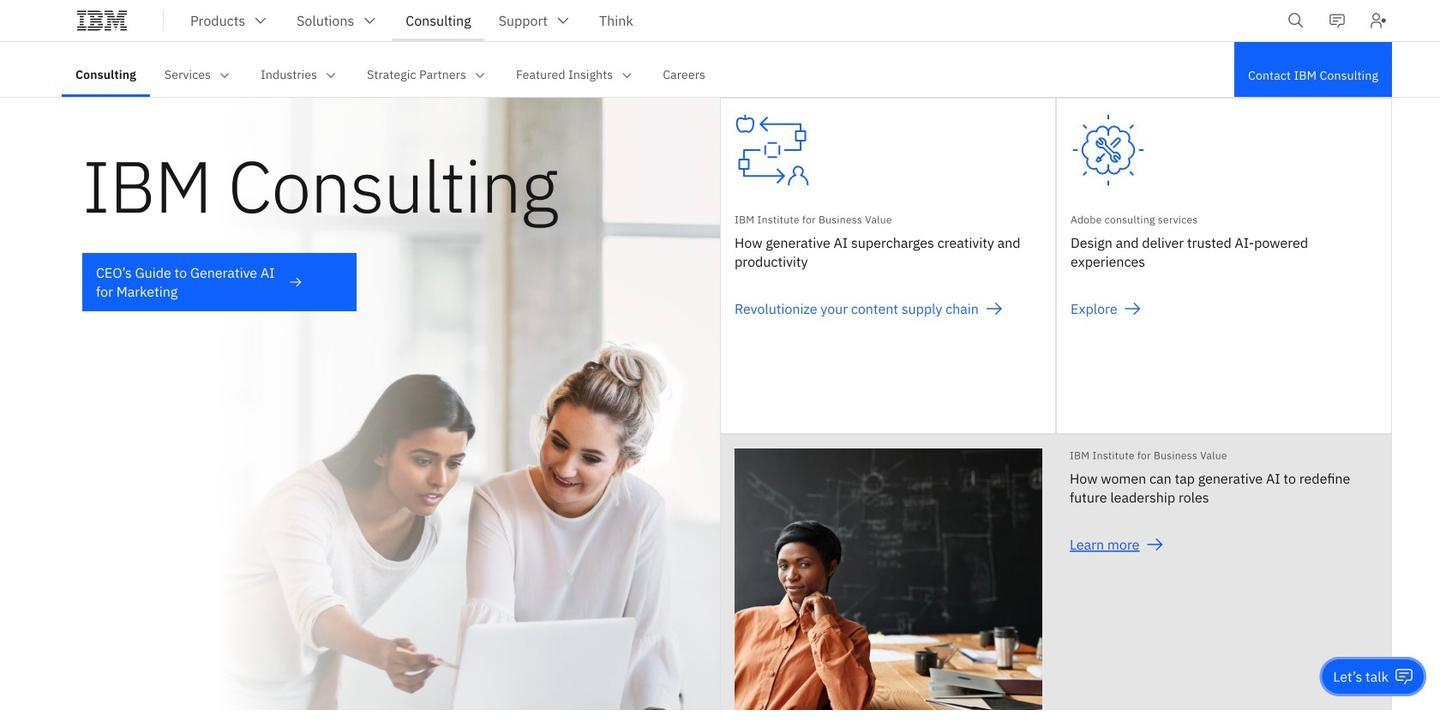 Task type: locate. For each thing, give the bounding box(es) containing it.
let's talk element
[[1334, 667, 1389, 686]]



Task type: vqa. For each thing, say whether or not it's contained in the screenshot.
Let's talk element
yes



